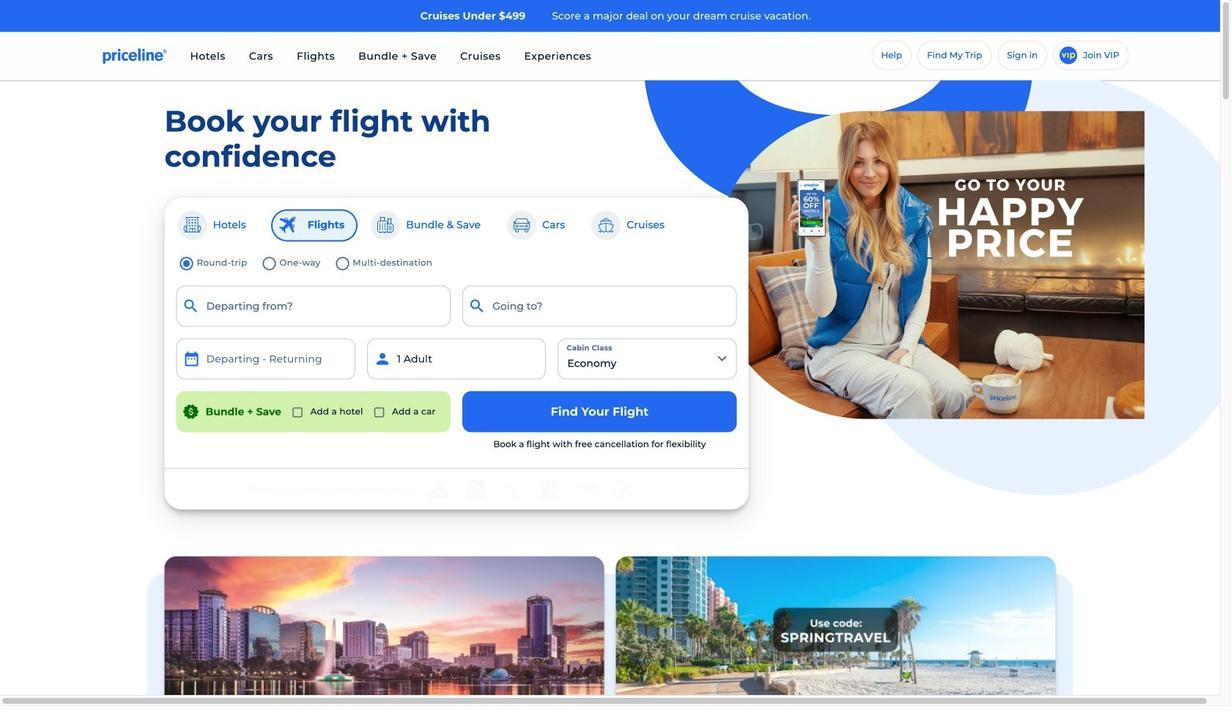 Task type: describe. For each thing, give the bounding box(es) containing it.
none field departing from?
[[176, 286, 451, 327]]

partner airline logos image
[[428, 480, 633, 499]]

vip badge icon image
[[1061, 47, 1078, 64]]

Departing from? field
[[176, 286, 451, 327]]

types of travel tab list
[[176, 209, 737, 242]]

none field going to?
[[463, 286, 737, 327]]



Task type: vqa. For each thing, say whether or not it's contained in the screenshot.
9am
no



Task type: locate. For each thing, give the bounding box(es) containing it.
None field
[[176, 286, 451, 327], [463, 286, 737, 327]]

1 none field from the left
[[176, 286, 451, 327]]

priceline.com home image
[[103, 48, 167, 64]]

Going to? field
[[463, 286, 737, 327]]

none button inside flight-search-form element
[[176, 338, 356, 380]]

0 horizontal spatial none field
[[176, 286, 451, 327]]

flight-search-form element
[[170, 253, 743, 456]]

2 none field from the left
[[463, 286, 737, 327]]

None button
[[176, 338, 356, 380]]

1 horizontal spatial none field
[[463, 286, 737, 327]]



